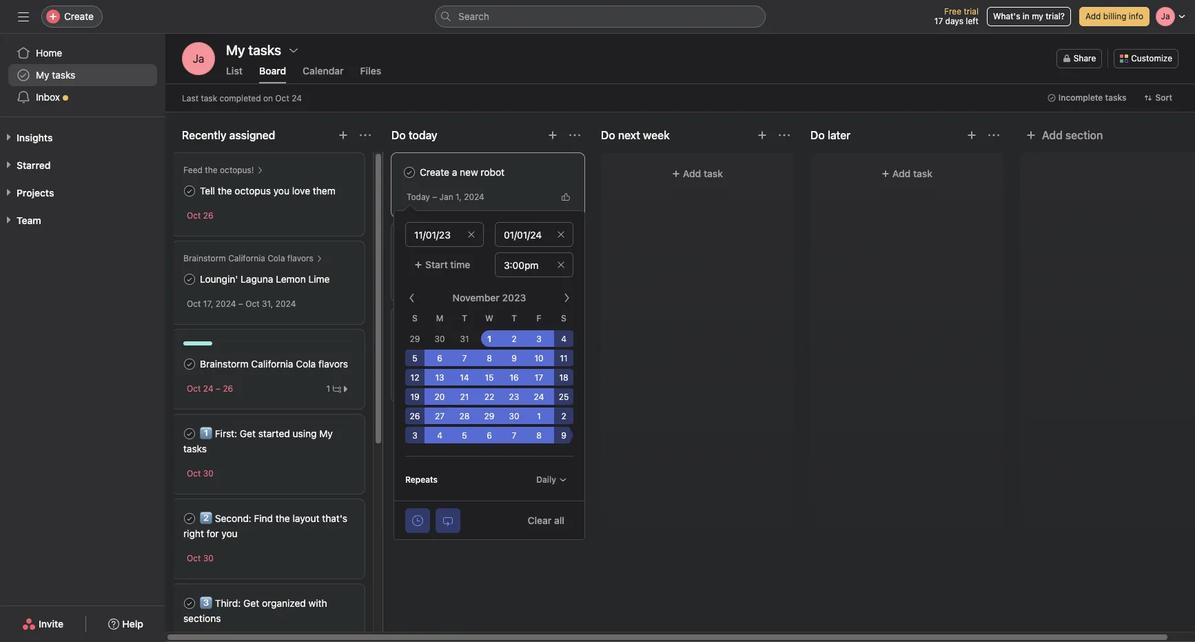 Task type: locate. For each thing, give the bounding box(es) containing it.
tasks inside 1️⃣ first: get started using my tasks
[[183, 443, 207, 454]]

17 down 10
[[535, 372, 544, 383]]

completed image for brand meeting with the marketing team
[[401, 334, 418, 350]]

clear all button
[[519, 508, 574, 533]]

25 left 13
[[423, 377, 433, 387]]

0 vertical spatial find
[[420, 251, 439, 263]]

completed image up right
[[181, 510, 198, 527]]

completed image left tell
[[181, 183, 198, 199]]

s down previous month image
[[412, 313, 418, 323]]

Start date text field
[[406, 222, 484, 247]]

oct 17, 2024 – oct 31, 2024
[[187, 299, 296, 309]]

3 down 19
[[413, 430, 418, 441]]

27 up 20 at the left bottom of page
[[443, 377, 453, 387]]

oct 30 button down 1️⃣
[[187, 468, 214, 479]]

2
[[512, 334, 517, 344], [562, 411, 567, 421]]

more section actions image left do
[[570, 130, 581, 141]]

completed image
[[181, 183, 198, 199], [401, 249, 418, 266], [181, 271, 198, 288]]

add billing info button
[[1080, 7, 1150, 26]]

1 vertical spatial tasks
[[1106, 92, 1127, 103]]

29 down 22
[[485, 411, 495, 421]]

2 horizontal spatial add task button
[[819, 161, 996, 186]]

f
[[537, 313, 542, 323]]

1 horizontal spatial you
[[274, 185, 290, 197]]

2 horizontal spatial add task image
[[967, 130, 978, 141]]

next month image
[[561, 292, 572, 303]]

6 down brand
[[437, 353, 443, 363]]

2 vertical spatial completed image
[[181, 271, 198, 288]]

1 t from the left
[[462, 313, 467, 323]]

ja
[[193, 52, 204, 65]]

share button
[[1057, 49, 1103, 68]]

29 up team
[[410, 334, 420, 344]]

add inside add billing info button
[[1086, 11, 1102, 21]]

completed checkbox up 'today'
[[401, 164, 418, 181]]

with right organized
[[309, 597, 327, 609]]

0 horizontal spatial find
[[254, 512, 273, 524]]

1 vertical spatial find
[[254, 512, 273, 524]]

5
[[413, 353, 418, 363], [462, 430, 467, 441]]

1 add task image from the left
[[548, 130, 559, 141]]

files link
[[360, 65, 382, 83]]

24 right on
[[292, 93, 302, 103]]

17 inside the free trial 17 days left
[[935, 16, 944, 26]]

t
[[462, 313, 467, 323], [512, 313, 517, 323]]

– left jan
[[433, 192, 437, 202]]

0 horizontal spatial 3
[[413, 430, 418, 441]]

2 horizontal spatial tasks
[[1106, 92, 1127, 103]]

sections
[[183, 612, 221, 624]]

completed image left 1️⃣
[[181, 426, 198, 442]]

26 down tell
[[203, 210, 214, 221]]

1 vertical spatial completed image
[[401, 249, 418, 266]]

1 horizontal spatial 8
[[537, 430, 542, 441]]

s down next month image
[[561, 313, 567, 323]]

get inside 3️⃣ third: get organized with sections
[[244, 597, 259, 609]]

1 vertical spatial 4
[[437, 430, 443, 441]]

my
[[36, 69, 49, 81], [319, 428, 333, 439]]

you down second:
[[222, 528, 238, 539]]

brainstorm up oct 24 – 26
[[200, 358, 249, 370]]

tasks down 1️⃣
[[183, 443, 207, 454]]

tasks down home
[[52, 69, 75, 81]]

0 horizontal spatial 4
[[437, 430, 443, 441]]

more section actions image
[[779, 130, 790, 141], [989, 130, 1000, 141]]

billing
[[1104, 11, 1127, 21]]

30
[[435, 334, 445, 344], [509, 411, 520, 421], [203, 468, 214, 479], [203, 553, 214, 563]]

repeats
[[406, 474, 438, 485]]

oct left 31,
[[246, 299, 260, 309]]

27 down 20 at the left bottom of page
[[435, 411, 445, 421]]

26
[[203, 210, 214, 221], [223, 383, 233, 394], [410, 411, 420, 421]]

1 horizontal spatial 6
[[487, 430, 492, 441]]

0 vertical spatial 29
[[410, 334, 420, 344]]

daily button
[[531, 470, 574, 490]]

completed image left the "loungin'"
[[181, 271, 198, 288]]

0 horizontal spatial more section actions image
[[779, 130, 790, 141]]

oct left 17,
[[187, 299, 201, 309]]

3 up 10
[[537, 334, 542, 344]]

2 t from the left
[[512, 313, 517, 323]]

completed checkbox for brand meeting with the marketing team
[[401, 334, 418, 350]]

1 horizontal spatial t
[[512, 313, 517, 323]]

1 horizontal spatial flavors
[[319, 358, 348, 370]]

find objective
[[420, 251, 482, 263]]

add task image
[[548, 130, 559, 141], [757, 130, 768, 141], [967, 130, 978, 141]]

completed checkbox for 3️⃣ third: get organized with sections
[[181, 595, 198, 612]]

tasks inside dropdown button
[[1106, 92, 1127, 103]]

1 horizontal spatial 25
[[559, 392, 569, 402]]

completed checkbox left start
[[401, 249, 418, 266]]

oct down tell
[[187, 210, 201, 221]]

25
[[423, 377, 433, 387], [559, 392, 569, 402]]

completed image up oct 24 – 26
[[181, 356, 198, 372]]

completed checkbox left the "loungin'"
[[181, 271, 198, 288]]

search
[[459, 10, 490, 22]]

california up laguna
[[228, 253, 265, 263]]

6 down 22
[[487, 430, 492, 441]]

Due time text field
[[495, 252, 574, 277]]

1 vertical spatial you
[[222, 528, 238, 539]]

0 vertical spatial cola
[[268, 253, 285, 263]]

1
[[488, 334, 492, 344], [327, 383, 330, 393], [537, 411, 541, 421]]

completed checkbox left 1️⃣
[[181, 426, 198, 442]]

completed image for 3️⃣ third: get organized with sections
[[181, 595, 198, 612]]

oct 30 button
[[187, 468, 214, 479], [187, 553, 214, 563]]

0 vertical spatial my
[[36, 69, 49, 81]]

second:
[[215, 512, 252, 524]]

27
[[443, 377, 453, 387], [435, 411, 445, 421]]

get right first:
[[240, 428, 256, 439]]

23
[[509, 392, 520, 402]]

0 horizontal spatial you
[[222, 528, 238, 539]]

1 more section actions image from the left
[[779, 130, 790, 141]]

0 vertical spatial tasks
[[52, 69, 75, 81]]

1 horizontal spatial 5
[[462, 430, 467, 441]]

7 down 23
[[512, 430, 517, 441]]

24
[[292, 93, 302, 103], [203, 383, 214, 394], [534, 392, 544, 402]]

left
[[966, 16, 979, 26]]

add task for do next week
[[683, 168, 724, 179]]

the inside "brand meeting with the marketing team"
[[509, 336, 523, 348]]

24 up 1️⃣
[[203, 383, 214, 394]]

0 horizontal spatial 29
[[410, 334, 420, 344]]

oct down right
[[187, 553, 201, 563]]

1 more section actions image from the left
[[360, 130, 371, 141]]

completed image left 3️⃣
[[181, 595, 198, 612]]

incomplete tasks button
[[1042, 88, 1133, 108]]

2024 right 17,
[[216, 299, 236, 309]]

1 horizontal spatial s
[[561, 313, 567, 323]]

24 right 23
[[534, 392, 544, 402]]

2024 right 31,
[[276, 299, 296, 309]]

0 horizontal spatial 7
[[462, 353, 467, 363]]

customize button
[[1115, 49, 1179, 68]]

brainstorm california cola flavors
[[183, 253, 314, 263], [200, 358, 348, 370]]

with inside "brand meeting with the marketing team"
[[488, 336, 506, 348]]

0 horizontal spatial 6
[[437, 353, 443, 363]]

create up home link
[[64, 10, 94, 22]]

4 down 20 at the left bottom of page
[[437, 430, 443, 441]]

1 horizontal spatial add task
[[683, 168, 724, 179]]

invite
[[39, 618, 64, 630]]

0 horizontal spatial add task image
[[548, 130, 559, 141]]

0 horizontal spatial 24
[[203, 383, 214, 394]]

add task button for do next week
[[610, 161, 786, 186]]

create button
[[41, 6, 103, 28]]

flavors
[[287, 253, 314, 263], [319, 358, 348, 370]]

1 vertical spatial get
[[244, 597, 259, 609]]

2 more section actions image from the left
[[570, 130, 581, 141]]

tasks right incomplete
[[1106, 92, 1127, 103]]

17
[[935, 16, 944, 26], [535, 372, 544, 383]]

2024 right 1, in the top of the page
[[464, 192, 485, 202]]

oct 30
[[187, 468, 214, 479], [187, 553, 214, 563]]

14
[[460, 372, 469, 383]]

more section actions image for do next week
[[779, 130, 790, 141]]

completed image for brainstorm california cola flavors
[[181, 356, 198, 372]]

my right using
[[319, 428, 333, 439]]

in
[[1023, 11, 1030, 21]]

1 vertical spatial 29
[[485, 411, 495, 421]]

0 horizontal spatial 17
[[535, 372, 544, 383]]

add task image for do next week
[[757, 130, 768, 141]]

28
[[460, 411, 470, 421]]

my up inbox
[[36, 69, 49, 81]]

26 up first:
[[223, 383, 233, 394]]

0 horizontal spatial create
[[64, 10, 94, 22]]

search list box
[[435, 6, 766, 28]]

0 horizontal spatial with
[[309, 597, 327, 609]]

4
[[561, 334, 567, 344], [437, 430, 443, 441]]

set to repeat image
[[443, 515, 454, 526]]

t up 31
[[462, 313, 467, 323]]

get
[[240, 428, 256, 439], [244, 597, 259, 609]]

find right second:
[[254, 512, 273, 524]]

oct up 1️⃣
[[187, 383, 201, 394]]

what's
[[994, 11, 1021, 21]]

daily
[[537, 474, 557, 485]]

completed checkbox up team
[[401, 334, 418, 350]]

0 vertical spatial you
[[274, 185, 290, 197]]

2 horizontal spatial 26
[[410, 411, 420, 421]]

25 down the 18
[[559, 392, 569, 402]]

brainstorm up the "loungin'"
[[183, 253, 226, 263]]

create inside dropdown button
[[64, 10, 94, 22]]

1 horizontal spatial 3
[[537, 334, 542, 344]]

completed checkbox up oct 24 – 26
[[181, 356, 198, 372]]

0 horizontal spatial 9
[[512, 353, 517, 363]]

inbox link
[[8, 86, 157, 108]]

brainstorm
[[183, 253, 226, 263], [200, 358, 249, 370]]

13
[[435, 372, 445, 383]]

2 vertical spatial 26
[[410, 411, 420, 421]]

oct up 19
[[407, 377, 421, 387]]

0 vertical spatial 2
[[512, 334, 517, 344]]

5 up 12
[[413, 353, 418, 363]]

1 vertical spatial cola
[[296, 358, 316, 370]]

0 horizontal spatial 5
[[413, 353, 418, 363]]

completed image left start
[[401, 249, 418, 266]]

1 vertical spatial 26
[[223, 383, 233, 394]]

completed
[[220, 93, 261, 103]]

list
[[226, 65, 243, 77]]

find
[[420, 251, 439, 263], [254, 512, 273, 524]]

flavors up 1 button
[[319, 358, 348, 370]]

2 add task image from the left
[[757, 130, 768, 141]]

2 more section actions image from the left
[[989, 130, 1000, 141]]

Completed checkbox
[[181, 183, 198, 199], [401, 249, 418, 266], [181, 271, 198, 288]]

1 vertical spatial 1
[[327, 383, 330, 393]]

1 vertical spatial completed checkbox
[[401, 249, 418, 266]]

1️⃣ first: get started using my tasks
[[183, 428, 333, 454]]

0 vertical spatial oct 30
[[187, 468, 214, 479]]

clear due date image
[[557, 230, 566, 239]]

0 horizontal spatial s
[[412, 313, 418, 323]]

last
[[182, 93, 199, 103]]

0 horizontal spatial more section actions image
[[360, 130, 371, 141]]

2 left marketing
[[512, 334, 517, 344]]

the left marketing
[[509, 336, 523, 348]]

2 down the 18
[[562, 411, 567, 421]]

with down w
[[488, 336, 506, 348]]

the left layout
[[276, 512, 290, 524]]

1 horizontal spatial 26
[[223, 383, 233, 394]]

2 vertical spatial 1
[[537, 411, 541, 421]]

previous month image
[[407, 292, 418, 303]]

the
[[205, 165, 218, 175], [218, 185, 232, 197], [509, 336, 523, 348], [276, 512, 290, 524]]

oct 26 button
[[187, 210, 214, 221]]

oct 30 down 1️⃣
[[187, 468, 214, 479]]

find down start date text field
[[420, 251, 439, 263]]

0 horizontal spatial my
[[36, 69, 49, 81]]

you left love
[[274, 185, 290, 197]]

1 horizontal spatial 2024
[[276, 299, 296, 309]]

oct
[[275, 93, 290, 103], [187, 210, 201, 221], [187, 299, 201, 309], [246, 299, 260, 309], [407, 377, 421, 387], [187, 383, 201, 394], [187, 468, 201, 479], [187, 553, 201, 563]]

brand
[[420, 336, 446, 348]]

0 vertical spatial oct 30 button
[[187, 468, 214, 479]]

with inside 3️⃣ third: get organized with sections
[[309, 597, 327, 609]]

30 down 23
[[509, 411, 520, 421]]

more section actions image right add task icon
[[360, 130, 371, 141]]

flavors up lemon
[[287, 253, 314, 263]]

completed image for 1️⃣ first: get started using my tasks
[[181, 426, 198, 442]]

9 up daily "dropdown button"
[[562, 430, 567, 441]]

w
[[486, 313, 494, 323]]

8 up daily
[[537, 430, 542, 441]]

0 vertical spatial create
[[64, 10, 94, 22]]

get inside 1️⃣ first: get started using my tasks
[[240, 428, 256, 439]]

completed checkbox left 3️⃣
[[181, 595, 198, 612]]

17 left days at the right top of page
[[935, 16, 944, 26]]

my inside global element
[[36, 69, 49, 81]]

california down 31,
[[251, 358, 293, 370]]

2 horizontal spatial 2024
[[464, 192, 485, 202]]

1 vertical spatial 9
[[562, 430, 567, 441]]

30 down for
[[203, 553, 214, 563]]

oct down 1️⃣
[[187, 468, 201, 479]]

get for organized
[[244, 597, 259, 609]]

9 up the 16
[[512, 353, 517, 363]]

oct 30 button down right
[[187, 553, 214, 563]]

tasks inside global element
[[52, 69, 75, 81]]

completed image
[[401, 164, 418, 181], [401, 334, 418, 350], [181, 356, 198, 372], [181, 426, 198, 442], [181, 510, 198, 527], [181, 595, 198, 612]]

time
[[451, 259, 471, 270]]

0 vertical spatial 27
[[443, 377, 453, 387]]

completed image up 'today'
[[401, 164, 418, 181]]

0 horizontal spatial flavors
[[287, 253, 314, 263]]

4 up 11
[[561, 334, 567, 344]]

team button
[[0, 214, 41, 228]]

5 down the 28
[[462, 430, 467, 441]]

completed checkbox for brainstorm california cola flavors
[[181, 356, 198, 372]]

recently assigned
[[182, 129, 276, 141]]

2 vertical spatial completed checkbox
[[181, 271, 198, 288]]

more section actions image
[[360, 130, 371, 141], [570, 130, 581, 141]]

the right tell
[[218, 185, 232, 197]]

8 up the 15
[[487, 353, 492, 363]]

add
[[1086, 11, 1102, 21], [1043, 129, 1063, 141], [683, 168, 702, 179], [893, 168, 911, 179], [474, 414, 492, 426]]

19
[[411, 392, 420, 402]]

oct 30 down right
[[187, 553, 214, 563]]

s
[[412, 313, 418, 323], [561, 313, 567, 323]]

tell the octopus you love them
[[200, 185, 336, 197]]

1 horizontal spatial add task button
[[610, 161, 786, 186]]

inbox
[[36, 91, 60, 103]]

1 vertical spatial create
[[420, 166, 450, 178]]

projects button
[[0, 186, 54, 200]]

Completed checkbox
[[401, 164, 418, 181], [401, 334, 418, 350], [181, 356, 198, 372], [181, 426, 198, 442], [181, 510, 198, 527], [181, 595, 198, 612]]

1 vertical spatial flavors
[[319, 358, 348, 370]]

1 horizontal spatial more section actions image
[[989, 130, 1000, 141]]

completed checkbox left tell
[[181, 183, 198, 199]]

1 vertical spatial 5
[[462, 430, 467, 441]]

brainstorm california cola flavors down 31,
[[200, 358, 348, 370]]

calendar link
[[303, 65, 344, 83]]

t down 2023
[[512, 313, 517, 323]]

team
[[17, 214, 41, 226]]

Due date text field
[[495, 222, 574, 247]]

1 vertical spatial with
[[309, 597, 327, 609]]

1 oct 30 button from the top
[[187, 468, 214, 479]]

0 vertical spatial get
[[240, 428, 256, 439]]

completed image up team
[[401, 334, 418, 350]]

1 vertical spatial 7
[[512, 430, 517, 441]]

1 vertical spatial 25
[[559, 392, 569, 402]]

1 s from the left
[[412, 313, 418, 323]]

completed image for recently assigned
[[181, 271, 198, 288]]

3 add task image from the left
[[967, 130, 978, 141]]

remove image
[[557, 261, 566, 269]]

0 horizontal spatial 1
[[327, 383, 330, 393]]

– left 31,
[[239, 299, 243, 309]]

add time image
[[412, 515, 423, 526]]

completed checkbox for create a new robot
[[401, 164, 418, 181]]

0 vertical spatial with
[[488, 336, 506, 348]]

1 horizontal spatial my
[[319, 428, 333, 439]]

starred
[[17, 159, 51, 171]]

1 horizontal spatial create
[[420, 166, 450, 178]]

8
[[487, 353, 492, 363], [537, 430, 542, 441]]

0 horizontal spatial 2024
[[216, 299, 236, 309]]

add task button
[[610, 161, 786, 186], [819, 161, 996, 186], [392, 408, 585, 432]]

0 vertical spatial 1
[[488, 334, 492, 344]]

get right third:
[[244, 597, 259, 609]]

start time
[[426, 259, 471, 270]]

laguna
[[241, 273, 273, 285]]

clear start date image
[[468, 230, 476, 239]]

create
[[64, 10, 94, 22], [420, 166, 450, 178]]

1 vertical spatial 2
[[562, 411, 567, 421]]

0 vertical spatial 25
[[423, 377, 433, 387]]

completed checkbox for recently assigned
[[181, 271, 198, 288]]

26 down 19
[[410, 411, 420, 421]]



Task type: describe. For each thing, give the bounding box(es) containing it.
1 vertical spatial 8
[[537, 430, 542, 441]]

1 vertical spatial 6
[[487, 430, 492, 441]]

my tasks
[[226, 42, 281, 58]]

22
[[485, 392, 495, 402]]

home link
[[8, 42, 157, 64]]

10
[[535, 353, 544, 363]]

1 vertical spatial california
[[251, 358, 293, 370]]

my inside 1️⃣ first: get started using my tasks
[[319, 428, 333, 439]]

incomplete
[[1059, 92, 1104, 103]]

on
[[263, 93, 273, 103]]

add inside add section button
[[1043, 129, 1063, 141]]

0 vertical spatial 6
[[437, 353, 443, 363]]

the inside 2️⃣ second: find the layout that's right for you
[[276, 512, 290, 524]]

for
[[207, 528, 219, 539]]

days
[[946, 16, 964, 26]]

organized
[[262, 597, 306, 609]]

18
[[560, 372, 569, 383]]

m
[[436, 313, 444, 323]]

start time button
[[406, 252, 484, 277]]

info
[[1130, 11, 1144, 21]]

2 oct 30 from the top
[[187, 553, 214, 563]]

them
[[313, 185, 336, 197]]

create for create
[[64, 10, 94, 22]]

oct 26
[[187, 210, 214, 221]]

1,
[[456, 192, 462, 202]]

1️⃣
[[200, 428, 212, 439]]

free trial 17 days left
[[935, 6, 979, 26]]

create a new robot
[[420, 166, 505, 178]]

0 vertical spatial 9
[[512, 353, 517, 363]]

get for started
[[240, 428, 256, 439]]

add section
[[1043, 129, 1104, 141]]

1 horizontal spatial 1
[[488, 334, 492, 344]]

do next week
[[601, 129, 670, 141]]

– up 20 at the left bottom of page
[[436, 377, 441, 387]]

meeting
[[449, 336, 485, 348]]

clear all
[[528, 514, 565, 526]]

love
[[292, 185, 310, 197]]

completed image for 2️⃣ second: find the layout that's right for you
[[181, 510, 198, 527]]

0 vertical spatial 3
[[537, 334, 542, 344]]

3️⃣
[[200, 597, 212, 609]]

loungin'
[[200, 273, 238, 285]]

1 horizontal spatial 24
[[292, 93, 302, 103]]

completed image for create a new robot
[[401, 164, 418, 181]]

30 down 1️⃣
[[203, 468, 214, 479]]

more section actions image for recently assigned
[[360, 130, 371, 141]]

started
[[258, 428, 290, 439]]

clear
[[528, 514, 552, 526]]

1 horizontal spatial 7
[[512, 430, 517, 441]]

jan
[[440, 192, 454, 202]]

11
[[560, 353, 568, 363]]

loungin' laguna lemon lime
[[200, 273, 330, 285]]

21
[[460, 392, 469, 402]]

trial
[[964, 6, 979, 17]]

2 oct 30 button from the top
[[187, 553, 214, 563]]

last task completed on oct 24
[[182, 93, 302, 103]]

robot
[[481, 166, 505, 178]]

calendar
[[303, 65, 344, 77]]

start
[[426, 259, 448, 270]]

customize
[[1132, 53, 1173, 63]]

create for create a new robot
[[420, 166, 450, 178]]

completed checkbox for do today
[[401, 249, 418, 266]]

oct 24 – 26
[[187, 383, 233, 394]]

november 2023 button
[[444, 286, 549, 310]]

lemon
[[276, 273, 306, 285]]

0 vertical spatial 26
[[203, 210, 214, 221]]

show options image
[[288, 45, 299, 56]]

first:
[[215, 428, 237, 439]]

global element
[[0, 34, 166, 117]]

my
[[1033, 11, 1044, 21]]

0 vertical spatial brainstorm california cola flavors
[[183, 253, 314, 263]]

1 inside button
[[327, 383, 330, 393]]

what's in my trial?
[[994, 11, 1065, 21]]

0 horizontal spatial add task
[[474, 414, 514, 426]]

today
[[407, 192, 430, 202]]

insights button
[[0, 131, 53, 145]]

marketing
[[526, 336, 570, 348]]

my tasks link
[[8, 64, 157, 86]]

layout
[[293, 512, 320, 524]]

1 vertical spatial 27
[[435, 411, 445, 421]]

using
[[293, 428, 317, 439]]

0 vertical spatial california
[[228, 253, 265, 263]]

objective
[[442, 251, 482, 263]]

0 vertical spatial completed checkbox
[[181, 183, 198, 199]]

free
[[945, 6, 962, 17]]

1 vertical spatial brainstorm
[[200, 358, 249, 370]]

add task image
[[338, 130, 349, 141]]

30 down m
[[435, 334, 445, 344]]

board
[[259, 65, 286, 77]]

tasks for my tasks
[[52, 69, 75, 81]]

16
[[510, 372, 519, 383]]

0 vertical spatial brainstorm
[[183, 253, 226, 263]]

20
[[435, 392, 445, 402]]

right
[[183, 528, 204, 539]]

2 horizontal spatial 1
[[537, 411, 541, 421]]

0 horizontal spatial 25
[[423, 377, 433, 387]]

completed checkbox for 1️⃣ first: get started using my tasks
[[181, 426, 198, 442]]

2 s from the left
[[561, 313, 567, 323]]

brand meeting with the marketing team
[[403, 336, 570, 363]]

section
[[1066, 129, 1104, 141]]

help button
[[99, 612, 152, 637]]

more section actions image for do later
[[989, 130, 1000, 141]]

12
[[411, 372, 420, 383]]

that's
[[322, 512, 348, 524]]

november
[[453, 292, 500, 303]]

search button
[[435, 6, 766, 28]]

0 horizontal spatial 2
[[512, 334, 517, 344]]

the right feed
[[205, 165, 218, 175]]

add task button for do later
[[819, 161, 996, 186]]

add task for do later
[[893, 168, 933, 179]]

insights
[[17, 132, 53, 143]]

tasks for incomplete tasks
[[1106, 92, 1127, 103]]

sort button
[[1139, 88, 1179, 108]]

2 horizontal spatial 24
[[534, 392, 544, 402]]

team
[[403, 351, 426, 363]]

octopus
[[235, 185, 271, 197]]

1 horizontal spatial 29
[[485, 411, 495, 421]]

add section button
[[1021, 123, 1109, 148]]

third:
[[215, 597, 241, 609]]

invite button
[[13, 612, 73, 637]]

find inside 2️⃣ second: find the layout that's right for you
[[254, 512, 273, 524]]

projects
[[17, 187, 54, 199]]

hide sidebar image
[[18, 11, 29, 22]]

home
[[36, 47, 62, 59]]

0 horizontal spatial 8
[[487, 353, 492, 363]]

0 horizontal spatial add task button
[[392, 408, 585, 432]]

a
[[452, 166, 457, 178]]

0 vertical spatial 4
[[561, 334, 567, 344]]

add task image for do later
[[967, 130, 978, 141]]

oct right on
[[275, 93, 290, 103]]

– up first:
[[216, 383, 221, 394]]

0 vertical spatial 5
[[413, 353, 418, 363]]

2023
[[502, 292, 526, 303]]

add task image for do today
[[548, 130, 559, 141]]

today – jan 1, 2024
[[407, 192, 485, 202]]

oct 25 – 27
[[407, 377, 453, 387]]

you inside 2️⃣ second: find the layout that's right for you
[[222, 528, 238, 539]]

31,
[[262, 299, 273, 309]]

0 likes. click to like this task image
[[562, 193, 570, 201]]

1 horizontal spatial find
[[420, 251, 439, 263]]

1 vertical spatial 17
[[535, 372, 544, 383]]

octopus!
[[220, 165, 254, 175]]

1 vertical spatial brainstorm california cola flavors
[[200, 358, 348, 370]]

starred button
[[0, 159, 51, 172]]

more section actions image for do today
[[570, 130, 581, 141]]

board link
[[259, 65, 286, 83]]

1 horizontal spatial 9
[[562, 430, 567, 441]]

0 vertical spatial completed image
[[181, 183, 198, 199]]

completed image for do today
[[401, 249, 418, 266]]

1 oct 30 from the top
[[187, 468, 214, 479]]

what's in my trial? button
[[988, 7, 1072, 26]]

completed checkbox for 2️⃣ second: find the layout that's right for you
[[181, 510, 198, 527]]

0 vertical spatial 7
[[462, 353, 467, 363]]



Task type: vqa. For each thing, say whether or not it's contained in the screenshot.
the leftmost Add task icon
yes



